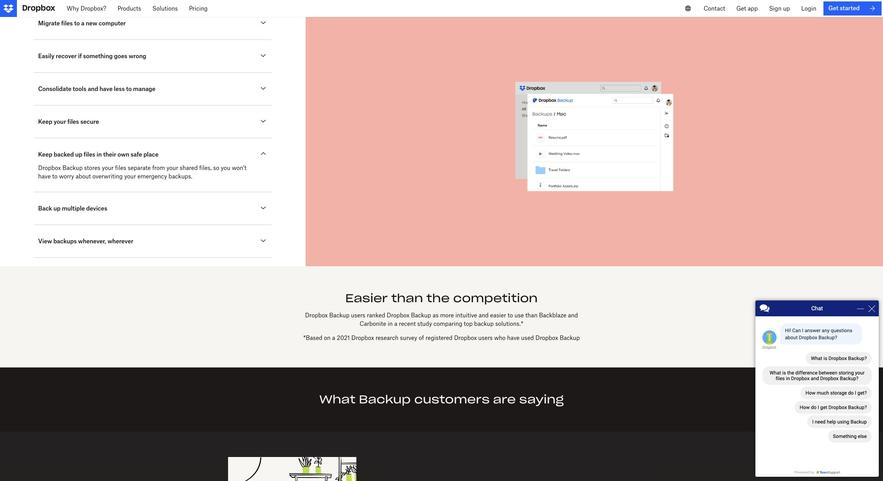 Task type: vqa. For each thing, say whether or not it's contained in the screenshot.
View
yes



Task type: locate. For each thing, give the bounding box(es) containing it.
dropbox down the carbonite
[[352, 334, 374, 341]]

get left the started
[[829, 5, 839, 12]]

get app
[[737, 5, 758, 12]]

your left secure
[[54, 118, 66, 125]]

backup
[[62, 165, 83, 172], [330, 312, 350, 319], [411, 312, 431, 319], [560, 334, 580, 341], [359, 392, 411, 407]]

0 horizontal spatial up
[[53, 205, 61, 212]]

backblaze
[[539, 312, 567, 319]]

up right back
[[53, 205, 61, 212]]

*based on a 2021 dropbox research survey of registered dropbox users who have used dropbox backup
[[303, 334, 580, 341]]

to right less on the left of page
[[126, 86, 132, 93]]

1 vertical spatial in
[[388, 320, 393, 327]]

more
[[440, 312, 454, 319]]

backed
[[54, 151, 74, 158]]

shared
[[180, 165, 198, 172]]

easily recover if something goes wrong
[[38, 53, 146, 60]]

a inside dropbox backup users ranked dropbox backup as more intuitive and easier to use than backblaze and carbonite in a recent study comparing top backup solutions.*
[[395, 320, 398, 327]]

1 horizontal spatial and
[[479, 312, 489, 319]]

research
[[376, 334, 399, 341]]

2 vertical spatial have
[[507, 334, 520, 341]]

backup inside dropbox backup stores your files separate from your shared files, so you won't have to worry about overwriting your emergency backups.
[[62, 165, 83, 172]]

dropbox
[[38, 165, 61, 172], [305, 312, 328, 319], [387, 312, 410, 319], [352, 334, 374, 341], [454, 334, 477, 341], [536, 334, 559, 341]]

1 horizontal spatial have
[[100, 86, 113, 93]]

get
[[829, 5, 839, 12], [737, 5, 747, 12]]

and up backup
[[479, 312, 489, 319]]

2 keep from the top
[[38, 151, 52, 158]]

something
[[83, 53, 113, 60]]

a right 'on'
[[332, 334, 336, 341]]

stores
[[84, 165, 100, 172]]

1 vertical spatial than
[[526, 312, 538, 319]]

2 horizontal spatial a
[[395, 320, 398, 327]]

sign
[[770, 5, 782, 12]]

1 vertical spatial have
[[38, 173, 51, 180]]

devices
[[86, 205, 107, 212]]

contact
[[704, 5, 726, 12]]

up for sign
[[784, 5, 791, 12]]

users
[[351, 312, 366, 319], [479, 334, 493, 341]]

easily
[[38, 53, 54, 60]]

solutions button
[[147, 0, 184, 17]]

a list of files on a user's mac that are backed up in dropbox backup image
[[323, 24, 867, 250]]

files down own
[[115, 165, 126, 172]]

0 vertical spatial up
[[784, 5, 791, 12]]

have left worry
[[38, 173, 51, 180]]

users up the carbonite
[[351, 312, 366, 319]]

2 horizontal spatial up
[[784, 5, 791, 12]]

and
[[88, 86, 98, 93], [479, 312, 489, 319], [568, 312, 578, 319]]

up right sign
[[784, 5, 791, 12]]

whenever,
[[78, 238, 106, 245]]

0 vertical spatial than
[[392, 291, 423, 306]]

dropbox right used
[[536, 334, 559, 341]]

computer
[[99, 20, 126, 27]]

keep for keep your files secure
[[38, 118, 52, 125]]

consolidate tools and have less to manage
[[38, 86, 156, 93]]

back up multiple devices
[[38, 205, 107, 212]]

get started link
[[824, 1, 882, 16]]

1 horizontal spatial a
[[332, 334, 336, 341]]

1 vertical spatial keep
[[38, 151, 52, 158]]

your up backups.
[[167, 165, 178, 172]]

0 vertical spatial have
[[100, 86, 113, 93]]

so
[[213, 165, 219, 172]]

than up recent
[[392, 291, 423, 306]]

get for get started
[[829, 5, 839, 12]]

your
[[54, 118, 66, 125], [102, 165, 114, 172], [167, 165, 178, 172], [124, 173, 136, 180]]

keep for keep backed up files in their own safe place
[[38, 151, 52, 158]]

files left secure
[[67, 118, 79, 125]]

customers
[[415, 392, 490, 407]]

dropbox down the top
[[454, 334, 477, 341]]

have right the "who"
[[507, 334, 520, 341]]

have
[[100, 86, 113, 93], [38, 173, 51, 180], [507, 334, 520, 341]]

solutions.*
[[496, 320, 524, 327]]

1 vertical spatial up
[[75, 151, 82, 158]]

than inside dropbox backup users ranked dropbox backup as more intuitive and easier to use than backblaze and carbonite in a recent study comparing top backup solutions.*
[[526, 312, 538, 319]]

recover
[[56, 53, 77, 60]]

0 horizontal spatial in
[[97, 151, 102, 158]]

0 horizontal spatial a
[[81, 20, 84, 27]]

you
[[221, 165, 231, 172]]

get left app
[[737, 5, 747, 12]]

keep backed up files in their own safe place
[[38, 151, 159, 158]]

in
[[97, 151, 102, 158], [388, 320, 393, 327]]

login
[[802, 5, 817, 12]]

0 vertical spatial users
[[351, 312, 366, 319]]

1 vertical spatial users
[[479, 334, 493, 341]]

place
[[144, 151, 159, 158]]

1 horizontal spatial than
[[526, 312, 538, 319]]

0 vertical spatial a
[[81, 20, 84, 27]]

keep left the backed
[[38, 151, 52, 158]]

a left recent
[[395, 320, 398, 327]]

tools
[[73, 86, 86, 93]]

0 horizontal spatial users
[[351, 312, 366, 319]]

0 horizontal spatial get
[[737, 5, 747, 12]]

to left worry
[[52, 173, 58, 180]]

in inside dropbox backup users ranked dropbox backup as more intuitive and easier to use than backblaze and carbonite in a recent study comparing top backup solutions.*
[[388, 320, 393, 327]]

1 horizontal spatial get
[[829, 5, 839, 12]]

their
[[103, 151, 116, 158]]

and right backblaze
[[568, 312, 578, 319]]

dropbox up worry
[[38, 165, 61, 172]]

about
[[76, 173, 91, 180]]

pricing
[[189, 5, 208, 12]]

1 horizontal spatial in
[[388, 320, 393, 327]]

to up solutions.* at right
[[508, 312, 513, 319]]

have left less on the left of page
[[100, 86, 113, 93]]

1 horizontal spatial users
[[479, 334, 493, 341]]

started
[[840, 5, 860, 12]]

recent
[[399, 320, 416, 327]]

won't
[[232, 165, 247, 172]]

2 vertical spatial up
[[53, 205, 61, 212]]

an illustration of a woman sitting cross-legged on a floor next to a yoga mat and a floor lamp image
[[228, 457, 357, 481]]

your up overwriting
[[102, 165, 114, 172]]

carbonite
[[360, 320, 386, 327]]

in up the research
[[388, 320, 393, 327]]

as
[[433, 312, 439, 319]]

new
[[86, 20, 97, 27]]

dropbox backup stores your files separate from your shared files, so you won't have to worry about overwriting your emergency backups.
[[38, 165, 247, 180]]

users down backup
[[479, 334, 493, 341]]

easier
[[346, 291, 388, 306]]

0 vertical spatial keep
[[38, 118, 52, 125]]

get inside popup button
[[737, 5, 747, 12]]

and right tools
[[88, 86, 98, 93]]

to
[[74, 20, 80, 27], [126, 86, 132, 93], [52, 173, 58, 180], [508, 312, 513, 319]]

1 keep from the top
[[38, 118, 52, 125]]

than right the use
[[526, 312, 538, 319]]

easier than the competition
[[346, 291, 538, 306]]

files
[[61, 20, 73, 27], [67, 118, 79, 125], [84, 151, 95, 158], [115, 165, 126, 172]]

0 vertical spatial in
[[97, 151, 102, 158]]

up right the backed
[[75, 151, 82, 158]]

0 horizontal spatial have
[[38, 173, 51, 180]]

1 vertical spatial a
[[395, 320, 398, 327]]

app
[[748, 5, 758, 12]]

a left new
[[81, 20, 84, 27]]

wherever
[[108, 238, 133, 245]]

in left their
[[97, 151, 102, 158]]

keep down consolidate
[[38, 118, 52, 125]]

keep
[[38, 118, 52, 125], [38, 151, 52, 158]]



Task type: describe. For each thing, give the bounding box(es) containing it.
separate
[[128, 165, 151, 172]]

keep your files secure
[[38, 118, 99, 125]]

safe
[[131, 151, 142, 158]]

backup for users
[[330, 312, 350, 319]]

files up the stores
[[84, 151, 95, 158]]

get started
[[829, 5, 860, 12]]

products
[[118, 5, 141, 12]]

the
[[427, 291, 450, 306]]

0 horizontal spatial and
[[88, 86, 98, 93]]

files,
[[199, 165, 212, 172]]

less
[[114, 86, 125, 93]]

2021
[[337, 334, 350, 341]]

saying
[[520, 392, 564, 407]]

dropbox?
[[81, 5, 106, 12]]

ranked
[[367, 312, 385, 319]]

products button
[[112, 0, 147, 17]]

dropbox up *based
[[305, 312, 328, 319]]

backup for stores
[[62, 165, 83, 172]]

users inside dropbox backup users ranked dropbox backup as more intuitive and easier to use than backblaze and carbonite in a recent study comparing top backup solutions.*
[[351, 312, 366, 319]]

competition
[[453, 291, 538, 306]]

sign up
[[770, 5, 791, 12]]

up for back
[[53, 205, 61, 212]]

own
[[118, 151, 129, 158]]

what backup customers are saying
[[320, 392, 564, 407]]

registered
[[426, 334, 453, 341]]

1 horizontal spatial up
[[75, 151, 82, 158]]

from
[[152, 165, 165, 172]]

have inside dropbox backup stores your files separate from your shared files, so you won't have to worry about overwriting your emergency backups.
[[38, 173, 51, 180]]

intuitive
[[456, 312, 477, 319]]

are
[[493, 392, 516, 407]]

manage
[[133, 86, 156, 93]]

of
[[419, 334, 424, 341]]

easier
[[491, 312, 507, 319]]

wrong
[[129, 53, 146, 60]]

why
[[67, 5, 79, 12]]

dropbox backup users ranked dropbox backup as more intuitive and easier to use than backblaze and carbonite in a recent study comparing top backup solutions.*
[[305, 312, 578, 327]]

contact button
[[699, 0, 731, 17]]

backups
[[53, 238, 77, 245]]

get app button
[[731, 0, 764, 17]]

back
[[38, 205, 52, 212]]

your down separate
[[124, 173, 136, 180]]

dropbox up recent
[[387, 312, 410, 319]]

if
[[78, 53, 82, 60]]

files down the why
[[61, 20, 73, 27]]

comparing
[[434, 320, 463, 327]]

what
[[320, 392, 356, 407]]

0 horizontal spatial than
[[392, 291, 423, 306]]

survey
[[400, 334, 418, 341]]

backup
[[475, 320, 494, 327]]

to inside dropbox backup stores your files separate from your shared files, so you won't have to worry about overwriting your emergency backups.
[[52, 173, 58, 180]]

goes
[[114, 53, 127, 60]]

who
[[495, 334, 506, 341]]

on
[[324, 334, 331, 341]]

worry
[[59, 173, 74, 180]]

migrate files to a new computer
[[38, 20, 126, 27]]

view backups whenever, wherever
[[38, 238, 133, 245]]

secure
[[80, 118, 99, 125]]

view
[[38, 238, 52, 245]]

2 vertical spatial a
[[332, 334, 336, 341]]

why dropbox?
[[67, 5, 106, 12]]

top
[[464, 320, 473, 327]]

files inside dropbox backup stores your files separate from your shared files, so you won't have to worry about overwriting your emergency backups.
[[115, 165, 126, 172]]

consolidate
[[38, 86, 71, 93]]

backup for customers
[[359, 392, 411, 407]]

get for get app
[[737, 5, 747, 12]]

solutions
[[153, 5, 178, 12]]

emergency
[[138, 173, 167, 180]]

multiple
[[62, 205, 85, 212]]

dropbox inside dropbox backup stores your files separate from your shared files, so you won't have to worry about overwriting your emergency backups.
[[38, 165, 61, 172]]

use
[[515, 312, 524, 319]]

2 horizontal spatial have
[[507, 334, 520, 341]]

study
[[418, 320, 432, 327]]

pricing link
[[184, 0, 213, 17]]

to left new
[[74, 20, 80, 27]]

sign up link
[[764, 0, 796, 17]]

login link
[[796, 0, 823, 17]]

*based
[[303, 334, 323, 341]]

backups.
[[169, 173, 193, 180]]

overwriting
[[92, 173, 123, 180]]

2 horizontal spatial and
[[568, 312, 578, 319]]

migrate
[[38, 20, 60, 27]]

to inside dropbox backup users ranked dropbox backup as more intuitive and easier to use than backblaze and carbonite in a recent study comparing top backup solutions.*
[[508, 312, 513, 319]]



